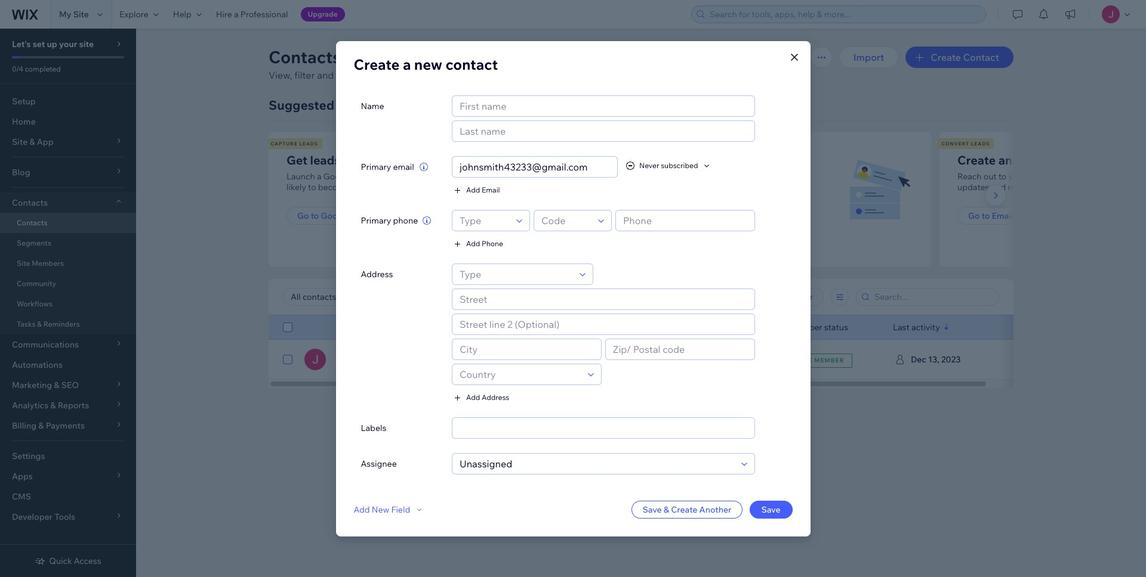 Task type: describe. For each thing, give the bounding box(es) containing it.
help
[[173, 9, 191, 20]]

1 vertical spatial google
[[323, 171, 352, 182]]

site members
[[17, 259, 64, 268]]

Code field
[[538, 210, 594, 231]]

contact
[[963, 51, 999, 63]]

site member
[[797, 357, 844, 364]]

more
[[619, 141, 636, 147]]

with inside the create an email campaign reach out to your subscribers with newsletters, updates and more.
[[1075, 171, 1092, 182]]

never subscribed button
[[625, 160, 712, 171]]

create contact button
[[906, 47, 1014, 68]]

add inside grow your contact list add contacts by importing them via gmail or a csv file.
[[622, 171, 638, 182]]

2 vertical spatial email
[[478, 322, 499, 333]]

subscribers
[[1028, 171, 1073, 182]]

primary phone
[[361, 215, 418, 226]]

add phone
[[466, 239, 503, 248]]

james peterson image
[[304, 349, 326, 371]]

convert leads
[[942, 141, 990, 147]]

hire a professional link
[[209, 0, 295, 29]]

a inside grow your contact list add contacts by importing them via gmail or a csv file.
[[797, 171, 802, 182]]

create contact
[[931, 51, 999, 63]]

site members link
[[0, 254, 136, 274]]

Street field
[[456, 289, 751, 309]]

add email button
[[452, 185, 500, 195]]

add address
[[466, 393, 509, 402]]

community link
[[0, 274, 136, 294]]

leads. inside get leads with google ads launch a google ads campaign to target people likely to become leads.
[[352, 182, 374, 193]]

workflows
[[17, 300, 53, 309]]

0 vertical spatial site
[[73, 9, 89, 20]]

settings link
[[0, 446, 136, 467]]

field
[[391, 505, 410, 515]]

never subscribed
[[639, 161, 698, 170]]

site for site members
[[17, 259, 30, 268]]

import button
[[839, 47, 898, 68]]

suggested for you
[[269, 97, 380, 113]]

subscribed
[[661, 161, 698, 170]]

sidebar element
[[0, 29, 136, 578]]

add for add address
[[466, 393, 480, 402]]

list
[[730, 153, 748, 168]]

a right of on the left
[[403, 55, 411, 73]]

2023
[[941, 355, 961, 365]]

go to google ads button
[[287, 207, 378, 225]]

up
[[47, 39, 57, 50]]

set
[[33, 39, 45, 50]]

last
[[893, 322, 910, 333]]

add new field button
[[354, 505, 425, 515]]

contacts inside button
[[661, 211, 697, 221]]

0 horizontal spatial contact
[[446, 55, 498, 73]]

tasks & reminders
[[17, 320, 80, 329]]

tasks
[[17, 320, 35, 329]]

capture
[[271, 141, 298, 147]]

Zip/ Postal code field
[[609, 339, 751, 360]]

and inside the create an email campaign reach out to your subscribers with newsletters, updates and more.
[[991, 182, 1006, 193]]

leads. inside contacts view, filter and manage all of your site's customers and leads.
[[512, 69, 538, 81]]

City field
[[456, 339, 597, 360]]

contacts
[[640, 171, 674, 182]]

create for create contact
[[931, 51, 961, 63]]

Phone field
[[620, 210, 751, 231]]

file.
[[641, 182, 655, 193]]

my site
[[59, 9, 89, 20]]

get
[[287, 153, 307, 168]]

Search for tools, apps, help & more... field
[[706, 6, 982, 23]]

grow your contact list add contacts by importing them via gmail or a csv file.
[[622, 153, 802, 193]]

site
[[79, 39, 94, 50]]

labels
[[361, 423, 386, 434]]

let's
[[12, 39, 31, 50]]

0 horizontal spatial and
[[317, 69, 334, 81]]

go to email marketing
[[968, 211, 1055, 221]]

people
[[447, 171, 474, 182]]

1 horizontal spatial and
[[493, 69, 510, 81]]

First name field
[[456, 96, 751, 116]]

automations link
[[0, 355, 136, 375]]

reach
[[957, 171, 982, 182]]

a right hire
[[234, 9, 238, 20]]

likely
[[287, 182, 306, 193]]

new
[[414, 55, 442, 73]]

import for import
[[853, 51, 884, 63]]

Search... field
[[871, 289, 995, 306]]

community
[[17, 279, 56, 288]]

your inside contacts view, filter and manage all of your site's customers and leads.
[[397, 69, 417, 81]]

add phone button
[[452, 238, 503, 249]]

segments
[[17, 239, 51, 248]]

to left target on the top left of page
[[411, 171, 419, 182]]

an
[[998, 153, 1012, 168]]

Unsaved view field
[[287, 289, 370, 306]]

create a new contact
[[354, 55, 498, 73]]

primary for primary email
[[361, 161, 391, 172]]

to down become
[[311, 211, 319, 221]]

0 horizontal spatial email
[[393, 161, 414, 172]]

by
[[676, 171, 685, 182]]

contacts
[[638, 141, 669, 147]]

0/4
[[12, 64, 23, 73]]

a inside get leads with google ads launch a google ads campaign to target people likely to become leads.
[[317, 171, 321, 182]]

name
[[361, 101, 384, 111]]

your inside sidebar 'element'
[[59, 39, 77, 50]]

home link
[[0, 112, 136, 132]]

new
[[372, 505, 389, 515]]

dec
[[911, 355, 926, 365]]

filter
[[793, 292, 813, 303]]

you
[[357, 97, 380, 113]]

add for add phone
[[466, 239, 480, 248]]

segments link
[[0, 233, 136, 254]]

contacts link
[[0, 213, 136, 233]]

csv
[[622, 182, 639, 193]]

get leads with google ads launch a google ads campaign to target people likely to become leads.
[[287, 153, 474, 193]]

status
[[824, 322, 848, 333]]

get more contacts
[[606, 141, 669, 147]]

capture leads
[[271, 141, 318, 147]]

13,
[[928, 355, 939, 365]]

import contacts button
[[622, 207, 708, 225]]

cms link
[[0, 487, 136, 507]]

cms
[[12, 492, 31, 503]]

setup link
[[0, 91, 136, 112]]

go to email marketing button
[[957, 207, 1066, 225]]

member status
[[789, 322, 848, 333]]



Task type: vqa. For each thing, say whether or not it's contained in the screenshot.
Ads within the button
yes



Task type: locate. For each thing, give the bounding box(es) containing it.
member left "status"
[[789, 322, 822, 333]]

site's
[[419, 69, 441, 81]]

go down likely
[[297, 211, 309, 221]]

0 horizontal spatial save
[[643, 505, 662, 515]]

1 vertical spatial ads
[[354, 171, 369, 182]]

Email field
[[456, 157, 614, 177]]

google inside button
[[321, 211, 350, 221]]

type field up add phone
[[456, 210, 513, 231]]

email
[[1015, 153, 1046, 168], [393, 161, 414, 172]]

0 vertical spatial contact
[[446, 55, 498, 73]]

add for add new field
[[354, 505, 370, 515]]

add down grow
[[622, 171, 638, 182]]

reminders
[[43, 320, 80, 329]]

members
[[32, 259, 64, 268]]

list
[[267, 132, 1146, 267]]

0 horizontal spatial go
[[297, 211, 309, 221]]

& inside button
[[664, 505, 669, 515]]

primary right leads
[[361, 161, 391, 172]]

2 leads from the left
[[971, 141, 990, 147]]

home
[[12, 116, 36, 127]]

1 type field from the top
[[456, 210, 513, 231]]

out
[[984, 171, 997, 182]]

site inside site members link
[[17, 259, 30, 268]]

member
[[789, 322, 822, 333], [814, 357, 844, 364]]

ads left phone
[[352, 211, 367, 221]]

0 vertical spatial primary
[[361, 161, 391, 172]]

site down member status
[[797, 357, 812, 364]]

grow
[[622, 153, 653, 168]]

member down "status"
[[814, 357, 844, 364]]

import contacts
[[633, 211, 697, 221]]

1 horizontal spatial save
[[761, 505, 781, 515]]

contacts inside contacts view, filter and manage all of your site's customers and leads.
[[269, 47, 341, 67]]

go for get
[[297, 211, 309, 221]]

your inside grow your contact list add contacts by importing them via gmail or a csv file.
[[655, 153, 681, 168]]

1 vertical spatial &
[[664, 505, 669, 515]]

google down leads
[[323, 171, 352, 182]]

activity
[[911, 322, 940, 333]]

james.peterson1902@gmail.com
[[478, 355, 607, 365]]

last activity
[[893, 322, 940, 333]]

contact
[[446, 55, 498, 73], [684, 153, 728, 168]]

Type field
[[456, 210, 513, 231], [456, 264, 576, 284]]

and right customers
[[493, 69, 510, 81]]

1 vertical spatial primary
[[361, 215, 391, 226]]

0/4 completed
[[12, 64, 61, 73]]

2 go from the left
[[968, 211, 980, 221]]

0 vertical spatial address
[[361, 269, 393, 280]]

2 vertical spatial ads
[[352, 211, 367, 221]]

become
[[318, 182, 350, 193]]

save inside 'button'
[[761, 505, 781, 515]]

to right the out at the right
[[998, 171, 1007, 182]]

email down email field
[[482, 186, 500, 195]]

1 horizontal spatial &
[[664, 505, 669, 515]]

site for site member
[[797, 357, 812, 364]]

0 vertical spatial leads.
[[512, 69, 538, 81]]

1 horizontal spatial go
[[968, 211, 980, 221]]

0 vertical spatial ads
[[415, 153, 438, 168]]

convert
[[942, 141, 969, 147]]

Last name field
[[456, 121, 751, 141]]

leads
[[299, 141, 318, 147], [971, 141, 990, 147]]

or
[[787, 171, 796, 182]]

create inside button
[[931, 51, 961, 63]]

to down updates
[[982, 211, 990, 221]]

with inside get leads with google ads launch a google ads campaign to target people likely to become leads.
[[343, 153, 368, 168]]

site down segments at the top of page
[[17, 259, 30, 268]]

your right of on the left
[[397, 69, 417, 81]]

0 vertical spatial email
[[482, 186, 500, 195]]

add address button
[[452, 392, 509, 403]]

1 horizontal spatial site
[[73, 9, 89, 20]]

0 horizontal spatial campaign
[[371, 171, 409, 182]]

assignee
[[361, 459, 397, 469]]

your inside the create an email campaign reach out to your subscribers with newsletters, updates and more.
[[1008, 171, 1026, 182]]

leads for get
[[299, 141, 318, 147]]

2 vertical spatial google
[[321, 211, 350, 221]]

and left more. on the top right
[[991, 182, 1006, 193]]

save inside button
[[643, 505, 662, 515]]

1 vertical spatial site
[[17, 259, 30, 268]]

save for save
[[761, 505, 781, 515]]

hire
[[216, 9, 232, 20]]

1 horizontal spatial campaign
[[1049, 153, 1105, 168]]

1 leads from the left
[[299, 141, 318, 147]]

and right filter
[[317, 69, 334, 81]]

access
[[74, 556, 101, 567]]

None checkbox
[[283, 321, 292, 335]]

google down name
[[371, 153, 413, 168]]

go to google ads
[[297, 211, 367, 221]]

0 horizontal spatial site
[[17, 259, 30, 268]]

contacts button
[[0, 193, 136, 213]]

1 horizontal spatial contact
[[684, 153, 728, 168]]

2 horizontal spatial and
[[991, 182, 1006, 193]]

1 horizontal spatial leads
[[971, 141, 990, 147]]

email inside list
[[992, 211, 1013, 221]]

phone
[[482, 239, 503, 248]]

settings
[[12, 451, 45, 462]]

0 horizontal spatial import
[[633, 211, 660, 221]]

your right "up"
[[59, 39, 77, 50]]

launch
[[287, 171, 315, 182]]

Street line 2 (Optional) field
[[456, 314, 751, 335]]

create
[[931, 51, 961, 63], [354, 55, 400, 73], [957, 153, 996, 168], [671, 505, 697, 515]]

save & create another button
[[632, 501, 742, 519]]

get
[[606, 141, 618, 147]]

save for save & create another
[[643, 505, 662, 515]]

& inside sidebar 'element'
[[37, 320, 42, 329]]

go down updates
[[968, 211, 980, 221]]

ads up target on the top left of page
[[415, 153, 438, 168]]

email up the city "field" at bottom
[[478, 322, 499, 333]]

None field
[[463, 418, 751, 438], [456, 454, 738, 474], [463, 418, 751, 438], [456, 454, 738, 474]]

tasks & reminders link
[[0, 315, 136, 335]]

& right tasks
[[37, 320, 42, 329]]

import for import contacts
[[633, 211, 660, 221]]

2 horizontal spatial site
[[797, 357, 812, 364]]

1 horizontal spatial leads.
[[512, 69, 538, 81]]

email inside the create an email campaign reach out to your subscribers with newsletters, updates and more.
[[1015, 153, 1046, 168]]

create inside button
[[671, 505, 697, 515]]

leads right convert
[[971, 141, 990, 147]]

email left marketing
[[992, 211, 1013, 221]]

0 vertical spatial &
[[37, 320, 42, 329]]

campaign inside get leads with google ads launch a google ads campaign to target people likely to become leads.
[[371, 171, 409, 182]]

setup
[[12, 96, 36, 107]]

primary email
[[361, 161, 414, 172]]

1 vertical spatial leads.
[[352, 182, 374, 193]]

email left target on the top left of page
[[393, 161, 414, 172]]

& left another
[[664, 505, 669, 515]]

with right leads
[[343, 153, 368, 168]]

campaign inside the create an email campaign reach out to your subscribers with newsletters, updates and more.
[[1049, 153, 1105, 168]]

2 primary from the top
[[361, 215, 391, 226]]

campaign
[[1049, 153, 1105, 168], [371, 171, 409, 182]]

0 vertical spatial type field
[[456, 210, 513, 231]]

via
[[750, 171, 761, 182]]

leads.
[[512, 69, 538, 81], [352, 182, 374, 193]]

upgrade button
[[301, 7, 345, 21]]

0 vertical spatial with
[[343, 153, 368, 168]]

0 horizontal spatial leads
[[299, 141, 318, 147]]

let's set up your site
[[12, 39, 94, 50]]

all
[[374, 69, 384, 81]]

leads. right become
[[352, 182, 374, 193]]

marketing
[[1015, 211, 1055, 221]]

create for create a new contact
[[354, 55, 400, 73]]

filter button
[[771, 288, 824, 306]]

campaign left target on the top left of page
[[371, 171, 409, 182]]

contact right the site's
[[446, 55, 498, 73]]

add left phone
[[466, 239, 480, 248]]

another
[[699, 505, 731, 515]]

create for create an email campaign reach out to your subscribers with newsletters, updates and more.
[[957, 153, 996, 168]]

your down 'an'
[[1008, 171, 1026, 182]]

a right or
[[797, 171, 802, 182]]

0 horizontal spatial with
[[343, 153, 368, 168]]

go for create
[[968, 211, 980, 221]]

& for reminders
[[37, 320, 42, 329]]

add down 'people'
[[466, 186, 480, 195]]

target
[[421, 171, 445, 182]]

import down search for tools, apps, help & more... field
[[853, 51, 884, 63]]

2 type field from the top
[[456, 264, 576, 284]]

professional
[[240, 9, 288, 20]]

2 vertical spatial site
[[797, 357, 812, 364]]

add inside button
[[466, 239, 480, 248]]

1 vertical spatial member
[[814, 357, 844, 364]]

1 vertical spatial address
[[482, 393, 509, 402]]

address up 'unsaved view' field
[[361, 269, 393, 280]]

1 horizontal spatial email
[[1015, 153, 1046, 168]]

1 horizontal spatial with
[[1075, 171, 1092, 182]]

0 vertical spatial member
[[789, 322, 822, 333]]

0 vertical spatial campaign
[[1049, 153, 1105, 168]]

0 horizontal spatial &
[[37, 320, 42, 329]]

primary
[[361, 161, 391, 172], [361, 215, 391, 226]]

email
[[482, 186, 500, 195], [992, 211, 1013, 221], [478, 322, 499, 333]]

type field down phone
[[456, 264, 576, 284]]

with right the subscribers
[[1075, 171, 1092, 182]]

primary for primary phone
[[361, 215, 391, 226]]

ads right become
[[354, 171, 369, 182]]

suggested
[[269, 97, 334, 113]]

quick access
[[49, 556, 101, 567]]

add new field
[[354, 505, 410, 515]]

contact inside grow your contact list add contacts by importing them via gmail or a csv file.
[[684, 153, 728, 168]]

add left new
[[354, 505, 370, 515]]

1 vertical spatial type field
[[456, 264, 576, 284]]

1 primary from the top
[[361, 161, 391, 172]]

create up you
[[354, 55, 400, 73]]

save
[[643, 505, 662, 515], [761, 505, 781, 515]]

help button
[[166, 0, 209, 29]]

create up reach
[[957, 153, 996, 168]]

0 vertical spatial import
[[853, 51, 884, 63]]

0 horizontal spatial leads.
[[352, 182, 374, 193]]

explore
[[119, 9, 149, 20]]

1 vertical spatial email
[[992, 211, 1013, 221]]

of
[[386, 69, 395, 81]]

primary left phone
[[361, 215, 391, 226]]

leads
[[310, 153, 341, 168]]

leads up get
[[299, 141, 318, 147]]

ads
[[415, 153, 438, 168], [354, 171, 369, 182], [352, 211, 367, 221]]

1 go from the left
[[297, 211, 309, 221]]

Country field
[[456, 364, 584, 385]]

& for create
[[664, 505, 669, 515]]

create inside the create an email campaign reach out to your subscribers with newsletters, updates and more.
[[957, 153, 996, 168]]

1 vertical spatial campaign
[[371, 171, 409, 182]]

go
[[297, 211, 309, 221], [968, 211, 980, 221]]

contacts inside popup button
[[12, 198, 48, 208]]

leads. right customers
[[512, 69, 538, 81]]

1 vertical spatial import
[[633, 211, 660, 221]]

add
[[622, 171, 638, 182], [466, 186, 480, 195], [466, 239, 480, 248], [466, 393, 480, 402], [354, 505, 370, 515]]

google down become
[[321, 211, 350, 221]]

customers
[[444, 69, 491, 81]]

1 horizontal spatial address
[[482, 393, 509, 402]]

site right my
[[73, 9, 89, 20]]

view,
[[269, 69, 292, 81]]

hire a professional
[[216, 9, 288, 20]]

import inside list
[[633, 211, 660, 221]]

None checkbox
[[283, 353, 292, 367]]

1 horizontal spatial import
[[853, 51, 884, 63]]

campaign up the subscribers
[[1049, 153, 1105, 168]]

your up contacts
[[655, 153, 681, 168]]

email right 'an'
[[1015, 153, 1046, 168]]

address down country field
[[482, 393, 509, 402]]

upgrade
[[308, 10, 338, 19]]

save button
[[749, 501, 792, 519]]

2 save from the left
[[761, 505, 781, 515]]

import
[[853, 51, 884, 63], [633, 211, 660, 221]]

contact up importing
[[684, 153, 728, 168]]

0 vertical spatial google
[[371, 153, 413, 168]]

add down country field
[[466, 393, 480, 402]]

import down file.
[[633, 211, 660, 221]]

address inside add address button
[[482, 393, 509, 402]]

leads for create
[[971, 141, 990, 147]]

1 vertical spatial contact
[[684, 153, 728, 168]]

create left contact at the top of the page
[[931, 51, 961, 63]]

1 vertical spatial with
[[1075, 171, 1092, 182]]

add email
[[466, 186, 500, 195]]

1 save from the left
[[643, 505, 662, 515]]

add for add email
[[466, 186, 480, 195]]

create left another
[[671, 505, 697, 515]]

to right likely
[[308, 182, 316, 193]]

a down leads
[[317, 171, 321, 182]]

to inside the create an email campaign reach out to your subscribers with newsletters, updates and more.
[[998, 171, 1007, 182]]

ads inside button
[[352, 211, 367, 221]]

0 horizontal spatial address
[[361, 269, 393, 280]]

contacts
[[269, 47, 341, 67], [12, 198, 48, 208], [661, 211, 697, 221], [17, 218, 47, 227]]

list containing get leads with google ads
[[267, 132, 1146, 267]]

filter
[[294, 69, 315, 81]]



